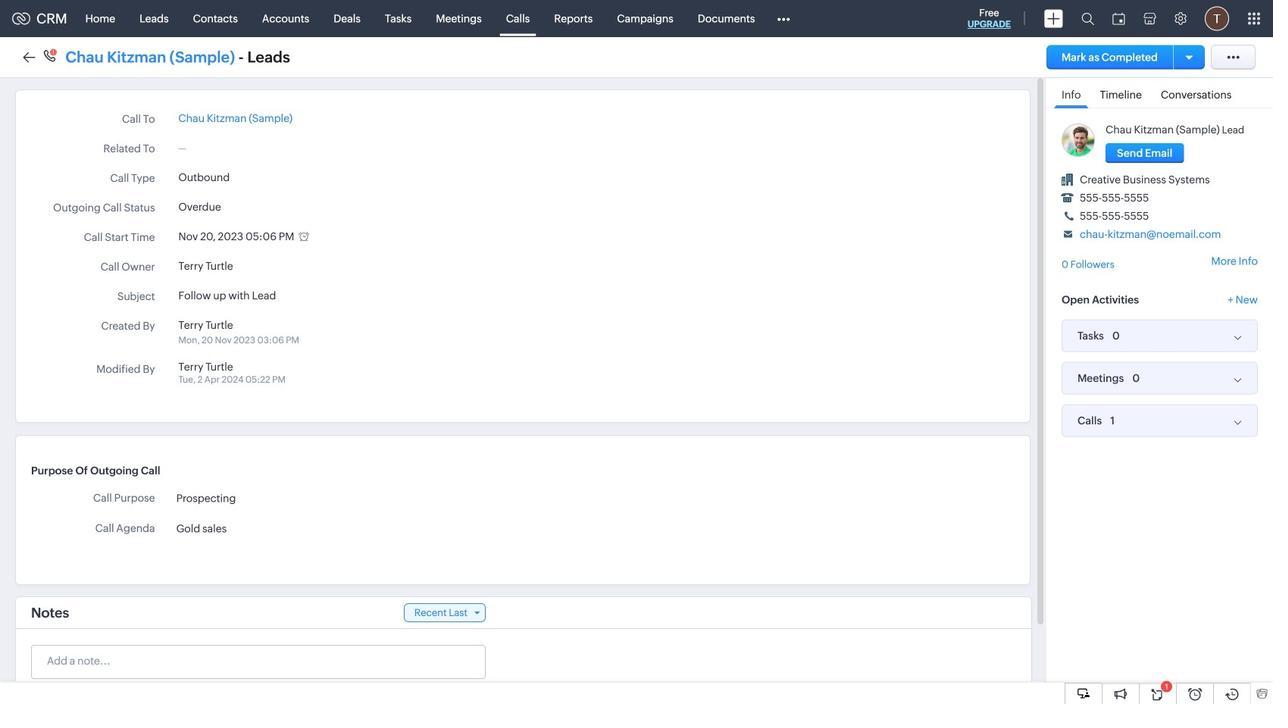 Task type: describe. For each thing, give the bounding box(es) containing it.
create menu image
[[1044, 9, 1063, 28]]

profile image
[[1205, 6, 1229, 31]]

logo image
[[12, 13, 30, 25]]

create menu element
[[1035, 0, 1072, 37]]

search element
[[1072, 0, 1104, 37]]



Task type: vqa. For each thing, say whether or not it's contained in the screenshot.
Add a note... FIELD
yes



Task type: locate. For each thing, give the bounding box(es) containing it.
profile element
[[1196, 0, 1238, 37]]

Add a note... field
[[32, 653, 484, 668]]

calendar image
[[1113, 13, 1125, 25]]

None button
[[1106, 143, 1184, 163]]

Other Modules field
[[767, 6, 800, 31]]

search image
[[1082, 12, 1094, 25]]



